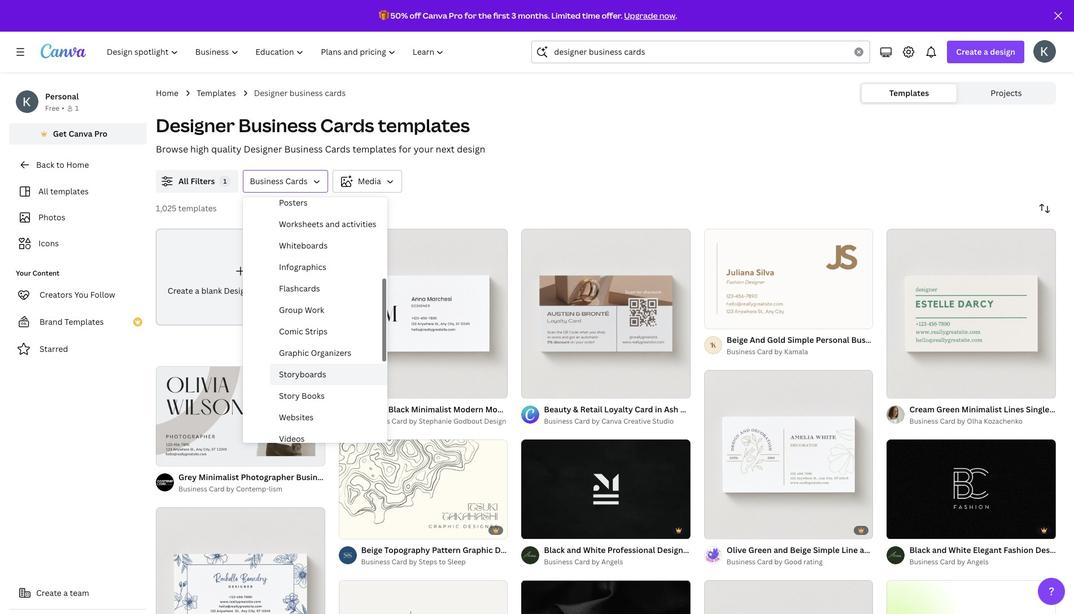 Task type: describe. For each thing, give the bounding box(es) containing it.
strips
[[305, 326, 328, 337]]

designer business cards
[[254, 88, 346, 98]]

1 of 2 link for cream green minimalist lines single sided 
[[887, 229, 1057, 398]]

business card by angels link for professional
[[544, 557, 691, 568]]

black white simple elegant calligraphy business card image
[[704, 580, 874, 614]]

group
[[279, 305, 303, 315]]

ash
[[664, 404, 679, 415]]

business
[[290, 88, 323, 98]]

posters
[[279, 197, 308, 208]]

cream for cream black minimalist modern monogram letter initial business card
[[361, 404, 387, 415]]

business card by good rating link
[[727, 557, 874, 568]]

1,025 templates
[[156, 203, 217, 214]]

videos
[[279, 433, 305, 444]]

1 inside 1 filter options selected element
[[223, 177, 227, 185]]

designer inside black and white elegant fashion designer b business card by angels
[[1036, 545, 1070, 556]]

1 of 2 link for beige topography pattern graphic designer business card
[[339, 439, 508, 539]]

minimalist inside grey minimalist photographer business card business card by contemp-lism
[[199, 472, 239, 483]]

grey minimalist photographer business card image
[[156, 366, 325, 466]]

group work button
[[270, 299, 388, 321]]

sided
[[1052, 404, 1074, 415]]

canva inside get canva pro button
[[69, 128, 92, 139]]

gold
[[768, 334, 786, 345]]

cream black minimalist modern monogram letter initial business card business card by stephanie godbout design
[[361, 404, 633, 426]]

business card by olha kozachenko link
[[910, 416, 1057, 427]]

content
[[33, 268, 60, 278]]

pattern
[[432, 545, 461, 556]]

1 of 2 link for beige and gold simple personal business card
[[704, 229, 874, 329]]

b
[[1072, 545, 1075, 556]]

0 horizontal spatial templates
[[65, 316, 104, 327]]

minimalist for modern
[[411, 404, 452, 415]]

kamala
[[785, 347, 808, 356]]

photo-
[[727, 404, 754, 415]]

business card by contemp-lism link
[[179, 484, 325, 495]]

2 for black and white professional designer business card
[[542, 526, 546, 534]]

in
[[655, 404, 663, 415]]

angels for elegant
[[968, 557, 989, 567]]

by inside beige topography pattern graphic designer business card business card by steps to sleep
[[409, 557, 417, 567]]

home link
[[156, 87, 179, 99]]

group work
[[279, 305, 324, 315]]

50%
[[391, 10, 408, 21]]

grey inside beauty & retail loyalty card in ash grey brown photo-centric style business card by canva creative studio
[[681, 404, 699, 415]]

flashcards button
[[270, 278, 388, 299]]

Sort by button
[[1034, 197, 1057, 220]]

kendall parks image
[[1034, 40, 1057, 63]]

photographer
[[241, 472, 294, 483]]

graphic organizers button
[[270, 342, 388, 364]]

of for black and white professional designer business card
[[534, 526, 541, 534]]

1 of 2 for black and white elegant fashion designer b
[[895, 526, 911, 534]]

creators you follow link
[[9, 284, 147, 306]]

templates up your
[[378, 113, 470, 137]]

cream black minimalist modern monogram letter initial business card link
[[361, 403, 633, 416]]

and for worksheets and activities
[[326, 219, 340, 229]]

by inside cream green minimalist lines single sided  business card by olha kozachenko
[[958, 416, 966, 426]]

cream green minimalist lines single sided  business card by olha kozachenko
[[910, 404, 1075, 426]]

1 of 2 link for black and white professional designer business card
[[522, 439, 691, 539]]

all templates
[[38, 186, 89, 197]]

2 for beige topography pattern graphic designer business card
[[359, 526, 363, 534]]

create for create a design
[[957, 46, 982, 57]]

offer.
[[602, 10, 623, 21]]

sleep
[[448, 557, 466, 567]]

1 for grey minimalist photographer business card
[[164, 453, 167, 461]]

letter
[[529, 404, 553, 415]]

a for blank
[[195, 285, 199, 296]]

now
[[660, 10, 676, 21]]

photos link
[[16, 207, 140, 228]]

cards
[[325, 88, 346, 98]]

cream green minimalist lines single sided business card image
[[887, 229, 1057, 398]]

designer business cards templates browse high quality designer business cards templates for your next design
[[156, 113, 486, 155]]

and for black and white elegant fashion designer b business card by angels
[[933, 545, 947, 556]]

for inside designer business cards templates browse high quality designer business cards templates for your next design
[[399, 143, 412, 155]]

business inside beauty & retail loyalty card in ash grey brown photo-centric style business card by canva creative studio
[[544, 416, 573, 426]]

1 horizontal spatial templates
[[197, 88, 236, 98]]

1 for 'beige and gold simple personal business card' image on the right of page
[[712, 315, 716, 324]]

by inside beauty & retail loyalty card in ash grey brown photo-centric style business card by canva creative studio
[[592, 416, 600, 426]]

beige topography pattern graphic designer business card business card by steps to sleep
[[361, 545, 585, 567]]

by inside black and white professional designer business card business card by angels
[[592, 557, 600, 567]]

a for team
[[63, 588, 68, 598]]

comic strips button
[[270, 321, 388, 342]]

1 vertical spatial home
[[66, 159, 89, 170]]

projects link
[[959, 84, 1054, 102]]

create a team button
[[9, 582, 147, 605]]

0 vertical spatial to
[[56, 159, 64, 170]]

get canva pro
[[53, 128, 108, 139]]

olha
[[968, 416, 983, 426]]

whiteboards button
[[270, 235, 388, 257]]

card inside black and white elegant fashion designer b business card by angels
[[940, 557, 956, 567]]

create for create a team
[[36, 588, 62, 598]]

designer inside black and white professional designer business card business card by angels
[[657, 545, 692, 556]]

whiteboards
[[279, 240, 328, 251]]

black and gold simple elegant fashion designer business card image
[[522, 581, 691, 614]]

first
[[494, 10, 510, 21]]

icons
[[38, 238, 59, 249]]

single
[[1027, 404, 1050, 415]]

elegant
[[974, 545, 1002, 556]]

get
[[53, 128, 67, 139]]

card inside cream green minimalist lines single sided  business card by olha kozachenko
[[940, 416, 956, 426]]

and
[[750, 334, 766, 345]]

a for design
[[984, 46, 989, 57]]

2 for cream green minimalist lines single sided 
[[908, 385, 911, 393]]

business inside 'button'
[[250, 176, 284, 186]]

business card by steps to sleep link
[[361, 557, 508, 568]]

websites button
[[270, 407, 388, 428]]

follow
[[90, 289, 115, 300]]

1 of 2 for cream green minimalist lines single sided 
[[895, 385, 911, 393]]

create a team
[[36, 588, 89, 598]]

stephanie
[[419, 416, 452, 426]]

2 horizontal spatial templates
[[890, 88, 930, 98]]

1 for cream green minimalist lines single sided business card image
[[895, 385, 899, 393]]

beauty & retail loyalty card in ash grey brown photo-centric style business card by canva creative studio
[[544, 404, 803, 426]]

media
[[358, 176, 381, 186]]

beige for beige and gold simple personal business card
[[727, 334, 748, 345]]

godbout
[[454, 416, 483, 426]]

create a blank designer business card element
[[156, 229, 325, 326]]

grey minimalist photographer business card business card by contemp-lism
[[179, 472, 350, 494]]

templates inside "all templates" link
[[50, 186, 89, 197]]

by left the good
[[775, 557, 783, 567]]

beige for beige topography pattern graphic designer business card
[[361, 545, 383, 556]]

black inside cream black minimalist modern monogram letter initial business card business card by stephanie godbout design
[[388, 404, 409, 415]]

lism
[[269, 484, 282, 494]]

create a blank designer business card link
[[156, 229, 325, 326]]

black for cream
[[910, 545, 931, 556]]

business cards button
[[243, 170, 328, 193]]

templates up media
[[353, 143, 397, 155]]

design
[[484, 416, 507, 426]]

starred
[[40, 344, 68, 354]]

2 for black and white elegant fashion designer b
[[908, 526, 911, 534]]

create a design
[[957, 46, 1016, 57]]

by inside grey minimalist photographer business card business card by contemp-lism
[[226, 484, 234, 494]]

contemp-
[[236, 484, 269, 494]]

1 for olive green and beige simple line art single-side business card for designer or decorator image
[[712, 526, 716, 534]]

starred link
[[9, 338, 147, 360]]

your content
[[16, 268, 60, 278]]

0 vertical spatial home
[[156, 88, 179, 98]]

&
[[573, 404, 579, 415]]

black and white professional designer business card link
[[544, 544, 748, 557]]

comic strips
[[279, 326, 328, 337]]

months.
[[518, 10, 550, 21]]

good
[[785, 557, 802, 567]]

posters button
[[270, 192, 388, 214]]

cream green minimalist lines single sided link
[[910, 403, 1075, 416]]

story books button
[[270, 385, 388, 407]]

business inside cream green minimalist lines single sided  business card by olha kozachenko
[[910, 416, 939, 426]]

of for beauty & retail loyalty card in ash grey brown photo-centric style
[[534, 385, 541, 394]]

you
[[74, 289, 88, 300]]

1 for black and white professional designer business card image
[[530, 526, 533, 534]]

create a design button
[[948, 41, 1025, 63]]



Task type: locate. For each thing, give the bounding box(es) containing it.
2 vertical spatial canva
[[602, 416, 622, 426]]

of for black and white elegant fashion designer b
[[900, 526, 906, 534]]

2 horizontal spatial and
[[933, 545, 947, 556]]

1 horizontal spatial canva
[[423, 10, 448, 21]]

3
[[512, 10, 517, 21]]

cards up media button
[[325, 143, 350, 155]]

0 horizontal spatial minimalist
[[199, 472, 239, 483]]

1 of 2 link
[[704, 229, 874, 329], [887, 229, 1057, 398], [156, 366, 325, 466], [704, 370, 874, 539], [339, 439, 508, 539], [522, 439, 691, 539], [887, 439, 1057, 539]]

1 horizontal spatial beige
[[727, 334, 748, 345]]

1 of 4
[[530, 385, 546, 394]]

beige inside beige and gold simple personal business card business card by kamala
[[727, 334, 748, 345]]

1 vertical spatial create
[[168, 285, 193, 296]]

icons link
[[16, 233, 140, 254]]

grey inside grey minimalist photographer business card business card by contemp-lism
[[179, 472, 197, 483]]

2 horizontal spatial minimalist
[[962, 404, 1003, 415]]

creative
[[624, 416, 651, 426]]

to right back
[[56, 159, 64, 170]]

business card by angels link down professional
[[544, 557, 691, 568]]

and inside "button"
[[326, 219, 340, 229]]

back
[[36, 159, 54, 170]]

angels for professional
[[602, 557, 624, 567]]

1 of 2 for black and white professional designer business card
[[530, 526, 546, 534]]

of for cream green minimalist lines single sided 
[[900, 385, 906, 393]]

by left contemp- in the bottom of the page
[[226, 484, 234, 494]]

canva right off
[[423, 10, 448, 21]]

0 horizontal spatial graphic
[[279, 347, 309, 358]]

1 vertical spatial for
[[399, 143, 412, 155]]

🎁 50% off canva pro for the first 3 months. limited time offer. upgrade now .
[[379, 10, 678, 21]]

and for black and white professional designer business card business card by angels
[[567, 545, 582, 556]]

design inside dropdown button
[[991, 46, 1016, 57]]

cream for cream green minimalist lines single sided 
[[910, 404, 935, 415]]

brand
[[40, 316, 63, 327]]

personal right the simple
[[816, 334, 850, 345]]

0 horizontal spatial create
[[36, 588, 62, 598]]

0 vertical spatial a
[[984, 46, 989, 57]]

home left templates link
[[156, 88, 179, 98]]

create left blank
[[168, 285, 193, 296]]

graphic down comic
[[279, 347, 309, 358]]

1 filter options selected element
[[219, 176, 231, 187]]

angels inside black and white professional designer business card business card by angels
[[602, 557, 624, 567]]

business card by angels link
[[544, 557, 691, 568], [910, 557, 1057, 568]]

canva down loyalty
[[602, 416, 622, 426]]

2 horizontal spatial canva
[[602, 416, 622, 426]]

your
[[414, 143, 434, 155]]

angels inside black and white elegant fashion designer b business card by angels
[[968, 557, 989, 567]]

retail
[[581, 404, 603, 415]]

1 horizontal spatial grey
[[681, 404, 699, 415]]

0 horizontal spatial canva
[[69, 128, 92, 139]]

0 horizontal spatial all
[[38, 186, 48, 197]]

a
[[984, 46, 989, 57], [195, 285, 199, 296], [63, 588, 68, 598]]

worksheets
[[279, 219, 324, 229]]

beige and gold simple personal business card image
[[704, 229, 874, 328]]

a inside dropdown button
[[984, 46, 989, 57]]

1 for 'beige topography pattern graphic designer business card' image
[[347, 526, 350, 534]]

1 vertical spatial cards
[[325, 143, 350, 155]]

brown
[[701, 404, 726, 415]]

1 white from the left
[[583, 545, 606, 556]]

create a blank designer business card
[[168, 285, 313, 296]]

2 horizontal spatial black
[[910, 545, 931, 556]]

beige topography pattern graphic designer business card image
[[339, 440, 508, 539]]

0 horizontal spatial a
[[63, 588, 68, 598]]

0 horizontal spatial angels
[[602, 557, 624, 567]]

black for beauty
[[544, 545, 565, 556]]

•
[[62, 103, 64, 113]]

0 horizontal spatial pro
[[94, 128, 108, 139]]

simple
[[788, 334, 814, 345]]

beige and gold simple personal business card link
[[727, 334, 906, 346]]

beige and gold simple personal business card business card by kamala
[[727, 334, 906, 356]]

beige
[[727, 334, 748, 345], [361, 545, 383, 556]]

business card by kamala link
[[727, 346, 874, 358]]

1 business card by angels link from the left
[[544, 557, 691, 568]]

browse
[[156, 143, 188, 155]]

0 vertical spatial graphic
[[279, 347, 309, 358]]

angels
[[602, 557, 624, 567], [968, 557, 989, 567]]

by left olha
[[958, 416, 966, 426]]

1 horizontal spatial cream
[[910, 404, 935, 415]]

cream inside cream black minimalist modern monogram letter initial business card business card by stephanie godbout design
[[361, 404, 387, 415]]

1 vertical spatial to
[[439, 557, 446, 567]]

to down pattern
[[439, 557, 446, 567]]

1 horizontal spatial a
[[195, 285, 199, 296]]

0 vertical spatial personal
[[45, 91, 79, 102]]

personal inside beige and gold simple personal business card business card by kamala
[[816, 334, 850, 345]]

white for professional
[[583, 545, 606, 556]]

beige left topography at the left bottom of the page
[[361, 545, 383, 556]]

1 of 2 for beige topography pattern graphic designer business card
[[347, 526, 363, 534]]

1 horizontal spatial minimalist
[[411, 404, 452, 415]]

organizers
[[311, 347, 352, 358]]

of for beige and gold simple personal business card
[[717, 315, 723, 324]]

graphic inside beige topography pattern graphic designer business card business card by steps to sleep
[[463, 545, 493, 556]]

create
[[957, 46, 982, 57], [168, 285, 193, 296], [36, 588, 62, 598]]

1 horizontal spatial for
[[465, 10, 477, 21]]

get canva pro button
[[9, 123, 147, 145]]

by down retail
[[592, 416, 600, 426]]

1 horizontal spatial design
[[991, 46, 1016, 57]]

2 vertical spatial cards
[[286, 176, 308, 186]]

to inside beige topography pattern graphic designer business card business card by steps to sleep
[[439, 557, 446, 567]]

1 of 2 for beige and gold simple personal business card
[[712, 315, 728, 324]]

white inside black and white elegant fashion designer b business card by angels
[[949, 545, 972, 556]]

videos button
[[270, 428, 388, 450]]

1 vertical spatial grey
[[179, 472, 197, 483]]

business inside black and white elegant fashion designer b business card by angels
[[910, 557, 939, 567]]

2 vertical spatial create
[[36, 588, 62, 598]]

1 vertical spatial graphic
[[463, 545, 493, 556]]

2 white from the left
[[949, 545, 972, 556]]

creators
[[40, 289, 72, 300]]

2 for beige and gold simple personal business card
[[725, 315, 728, 324]]

all for all templates
[[38, 186, 48, 197]]

a left blank
[[195, 285, 199, 296]]

1 cream from the left
[[361, 404, 387, 415]]

design inside designer business cards templates browse high quality designer business cards templates for your next design
[[457, 143, 486, 155]]

studio
[[653, 416, 674, 426]]

beige inside beige topography pattern graphic designer business card business card by steps to sleep
[[361, 545, 383, 556]]

black and white professional designer business card image
[[522, 440, 691, 539]]

2 business card by angels link from the left
[[910, 557, 1057, 568]]

0 vertical spatial beige
[[727, 334, 748, 345]]

templates down all filters
[[178, 203, 217, 214]]

black and white elegant fashion designer business card image
[[887, 440, 1057, 539]]

0 horizontal spatial grey
[[179, 472, 197, 483]]

1 of 2
[[712, 315, 728, 324], [895, 385, 911, 393], [164, 453, 180, 461], [347, 526, 363, 534], [712, 526, 728, 534], [530, 526, 546, 534], [895, 526, 911, 534]]

white
[[583, 545, 606, 556], [949, 545, 972, 556]]

creators you follow
[[40, 289, 115, 300]]

by inside black and white elegant fashion designer b business card by angels
[[958, 557, 966, 567]]

2 vertical spatial a
[[63, 588, 68, 598]]

filters
[[191, 176, 215, 186]]

pro left the
[[449, 10, 463, 21]]

and
[[326, 219, 340, 229], [567, 545, 582, 556], [933, 545, 947, 556]]

storyboards button
[[270, 364, 388, 385]]

angels down professional
[[602, 557, 624, 567]]

create inside button
[[36, 588, 62, 598]]

2
[[725, 315, 728, 324], [908, 385, 911, 393], [176, 453, 180, 461], [359, 526, 363, 534], [725, 526, 728, 534], [542, 526, 546, 534], [908, 526, 911, 534]]

0 horizontal spatial for
[[399, 143, 412, 155]]

a left "team"
[[63, 588, 68, 598]]

and inside black and white professional designer business card business card by angels
[[567, 545, 582, 556]]

minimalist up business card by contemp-lism link
[[199, 472, 239, 483]]

1 vertical spatial pro
[[94, 128, 108, 139]]

1 angels from the left
[[602, 557, 624, 567]]

pro up back to home link
[[94, 128, 108, 139]]

0 horizontal spatial beige
[[361, 545, 383, 556]]

of for beige topography pattern graphic designer business card
[[351, 526, 358, 534]]

Search search field
[[555, 41, 848, 63]]

a inside button
[[63, 588, 68, 598]]

1 horizontal spatial home
[[156, 88, 179, 98]]

0 horizontal spatial to
[[56, 159, 64, 170]]

2 angels from the left
[[968, 557, 989, 567]]

graphic inside button
[[279, 347, 309, 358]]

all templates link
[[16, 181, 140, 202]]

white left professional
[[583, 545, 606, 556]]

1 horizontal spatial to
[[439, 557, 446, 567]]

a up projects link
[[984, 46, 989, 57]]

all down back
[[38, 186, 48, 197]]

1 horizontal spatial black
[[544, 545, 565, 556]]

0 vertical spatial grey
[[681, 404, 699, 415]]

for left the
[[465, 10, 477, 21]]

1 horizontal spatial all
[[179, 176, 189, 186]]

cream left green
[[910, 404, 935, 415]]

2 horizontal spatial create
[[957, 46, 982, 57]]

0 vertical spatial pro
[[449, 10, 463, 21]]

time
[[583, 10, 600, 21]]

1 vertical spatial personal
[[816, 334, 850, 345]]

minimalist up business card by olha kozachenko link
[[962, 404, 1003, 415]]

kozachenko
[[984, 416, 1023, 426]]

black inside black and white elegant fashion designer b business card by angels
[[910, 545, 931, 556]]

home up "all templates" link
[[66, 159, 89, 170]]

black white neon gradient minimalist typographic business card image
[[887, 581, 1057, 614]]

business card by good rating
[[727, 557, 823, 567]]

minimalist inside cream green minimalist lines single sided  business card by olha kozachenko
[[962, 404, 1003, 415]]

by up the black and gold simple elegant fashion designer business card image
[[592, 557, 600, 567]]

2 horizontal spatial a
[[984, 46, 989, 57]]

by down topography at the left bottom of the page
[[409, 557, 417, 567]]

by left stephanie
[[409, 416, 417, 426]]

1 horizontal spatial pro
[[449, 10, 463, 21]]

books
[[302, 390, 325, 401]]

cards down cards
[[321, 113, 374, 137]]

personal up •
[[45, 91, 79, 102]]

0 vertical spatial canva
[[423, 10, 448, 21]]

1 horizontal spatial and
[[567, 545, 582, 556]]

🎁
[[379, 10, 389, 21]]

business cards
[[250, 176, 308, 186]]

brand templates link
[[9, 311, 147, 333]]

1 horizontal spatial personal
[[816, 334, 850, 345]]

infographics button
[[270, 257, 388, 278]]

1 for black and white elegant fashion designer business card image on the bottom of page
[[895, 526, 899, 534]]

by inside beige and gold simple personal business card business card by kamala
[[775, 347, 783, 356]]

minimalist inside cream black minimalist modern monogram letter initial business card business card by stephanie godbout design
[[411, 404, 452, 415]]

designer
[[254, 88, 288, 98], [156, 113, 235, 137], [244, 143, 282, 155], [224, 285, 258, 296], [495, 545, 529, 556], [657, 545, 692, 556], [1036, 545, 1070, 556]]

0 vertical spatial for
[[465, 10, 477, 21]]

1 horizontal spatial create
[[168, 285, 193, 296]]

and inside black and white elegant fashion designer b business card by angels
[[933, 545, 947, 556]]

brand templates
[[40, 316, 104, 327]]

neutral minimalist typography monogram photography business card image
[[339, 581, 508, 614]]

by down gold at the bottom right of page
[[775, 347, 783, 356]]

centric
[[754, 404, 781, 415]]

0 vertical spatial design
[[991, 46, 1016, 57]]

upgrade
[[624, 10, 658, 21]]

None search field
[[532, 41, 871, 63]]

work
[[305, 305, 324, 315]]

business card by canva creative studio link
[[544, 416, 691, 427]]

home
[[156, 88, 179, 98], [66, 159, 89, 170]]

1 vertical spatial a
[[195, 285, 199, 296]]

cards up the posters
[[286, 176, 308, 186]]

infographics
[[279, 262, 327, 272]]

create for create a blank designer business card
[[168, 285, 193, 296]]

1 of 4 link
[[522, 229, 691, 399]]

1
[[75, 103, 79, 113], [223, 177, 227, 185], [712, 315, 716, 324], [895, 385, 899, 393], [530, 385, 533, 394], [164, 453, 167, 461], [347, 526, 350, 534], [712, 526, 716, 534], [530, 526, 533, 534], [895, 526, 899, 534]]

business card by angels link for elegant
[[910, 557, 1057, 568]]

1 horizontal spatial white
[[949, 545, 972, 556]]

0 horizontal spatial personal
[[45, 91, 79, 102]]

1 vertical spatial beige
[[361, 545, 383, 556]]

minimalist up stephanie
[[411, 404, 452, 415]]

cream inside cream green minimalist lines single sided  business card by olha kozachenko
[[910, 404, 935, 415]]

worksheets and activities button
[[270, 214, 388, 235]]

2 cream from the left
[[910, 404, 935, 415]]

olive green and beige simple line art single-side business card for designer or decorator image
[[704, 370, 874, 539]]

off
[[410, 10, 421, 21]]

1 horizontal spatial angels
[[968, 557, 989, 567]]

0 horizontal spatial home
[[66, 159, 89, 170]]

cards inside 'button'
[[286, 176, 308, 186]]

0 horizontal spatial and
[[326, 219, 340, 229]]

white left elegant
[[949, 545, 972, 556]]

for left your
[[399, 143, 412, 155]]

by down black and white elegant fashion designer b link
[[958, 557, 966, 567]]

business card by angels link down elegant
[[910, 557, 1057, 568]]

upgrade now button
[[624, 10, 676, 21]]

grey minimalist photographer business card link
[[179, 471, 350, 484]]

0 vertical spatial cards
[[321, 113, 374, 137]]

minimalist
[[411, 404, 452, 415], [962, 404, 1003, 415], [199, 472, 239, 483]]

templates
[[197, 88, 236, 98], [890, 88, 930, 98], [65, 316, 104, 327]]

canva
[[423, 10, 448, 21], [69, 128, 92, 139], [602, 416, 622, 426]]

0 horizontal spatial design
[[457, 143, 486, 155]]

all left filters
[[179, 176, 189, 186]]

create up projects link
[[957, 46, 982, 57]]

blue and white minimalist floral feminine handmade personal business card design image
[[156, 507, 325, 614]]

1 of 2 link for black and white elegant fashion designer b
[[887, 439, 1057, 539]]

beige left and
[[727, 334, 748, 345]]

minimalist for lines
[[962, 404, 1003, 415]]

graphic up sleep
[[463, 545, 493, 556]]

canva right get
[[69, 128, 92, 139]]

back to home
[[36, 159, 89, 170]]

create inside dropdown button
[[957, 46, 982, 57]]

canva inside beauty & retail loyalty card in ash grey brown photo-centric style business card by canva creative studio
[[602, 416, 622, 426]]

flashcards
[[279, 283, 320, 294]]

design right next
[[457, 143, 486, 155]]

1 vertical spatial canva
[[69, 128, 92, 139]]

0 horizontal spatial business card by angels link
[[544, 557, 691, 568]]

all for all filters
[[179, 176, 189, 186]]

angels down elegant
[[968, 557, 989, 567]]

white inside black and white professional designer business card business card by angels
[[583, 545, 606, 556]]

black inside black and white professional designer business card business card by angels
[[544, 545, 565, 556]]

designer inside beige topography pattern graphic designer business card business card by steps to sleep
[[495, 545, 529, 556]]

0 horizontal spatial black
[[388, 404, 409, 415]]

create left "team"
[[36, 588, 62, 598]]

.
[[676, 10, 678, 21]]

0 horizontal spatial cream
[[361, 404, 387, 415]]

beauty
[[544, 404, 572, 415]]

high
[[190, 143, 209, 155]]

business
[[239, 113, 317, 137], [284, 143, 323, 155], [250, 176, 284, 186], [260, 285, 293, 296], [852, 334, 886, 345], [727, 347, 756, 356], [579, 404, 613, 415], [361, 416, 390, 426], [544, 416, 573, 426], [910, 416, 939, 426], [296, 472, 330, 483], [179, 484, 207, 494], [531, 545, 565, 556], [693, 545, 727, 556], [361, 557, 390, 567], [727, 557, 756, 567], [544, 557, 573, 567], [910, 557, 939, 567]]

1 horizontal spatial business card by angels link
[[910, 557, 1057, 568]]

0 vertical spatial create
[[957, 46, 982, 57]]

templates down back to home at the top of the page
[[50, 186, 89, 197]]

white for elegant
[[949, 545, 972, 556]]

1 vertical spatial design
[[457, 143, 486, 155]]

pro inside button
[[94, 128, 108, 139]]

0 horizontal spatial white
[[583, 545, 606, 556]]

by inside cream black minimalist modern monogram letter initial business card business card by stephanie godbout design
[[409, 416, 417, 426]]

personal
[[45, 91, 79, 102], [816, 334, 850, 345]]

1 horizontal spatial graphic
[[463, 545, 493, 556]]

cream up 'videos' button on the left bottom
[[361, 404, 387, 415]]

top level navigation element
[[99, 41, 454, 63]]

card
[[295, 285, 313, 296], [888, 334, 906, 345], [758, 347, 773, 356], [614, 404, 633, 415], [635, 404, 653, 415], [392, 416, 408, 426], [575, 416, 590, 426], [940, 416, 956, 426], [332, 472, 350, 483], [209, 484, 225, 494], [567, 545, 585, 556], [729, 545, 748, 556], [392, 557, 408, 567], [758, 557, 773, 567], [575, 557, 590, 567], [940, 557, 956, 567]]

design up projects
[[991, 46, 1016, 57]]



Task type: vqa. For each thing, say whether or not it's contained in the screenshot.
YOUR COMPANY YOUR COMPANY YOUR TAGLINE
no



